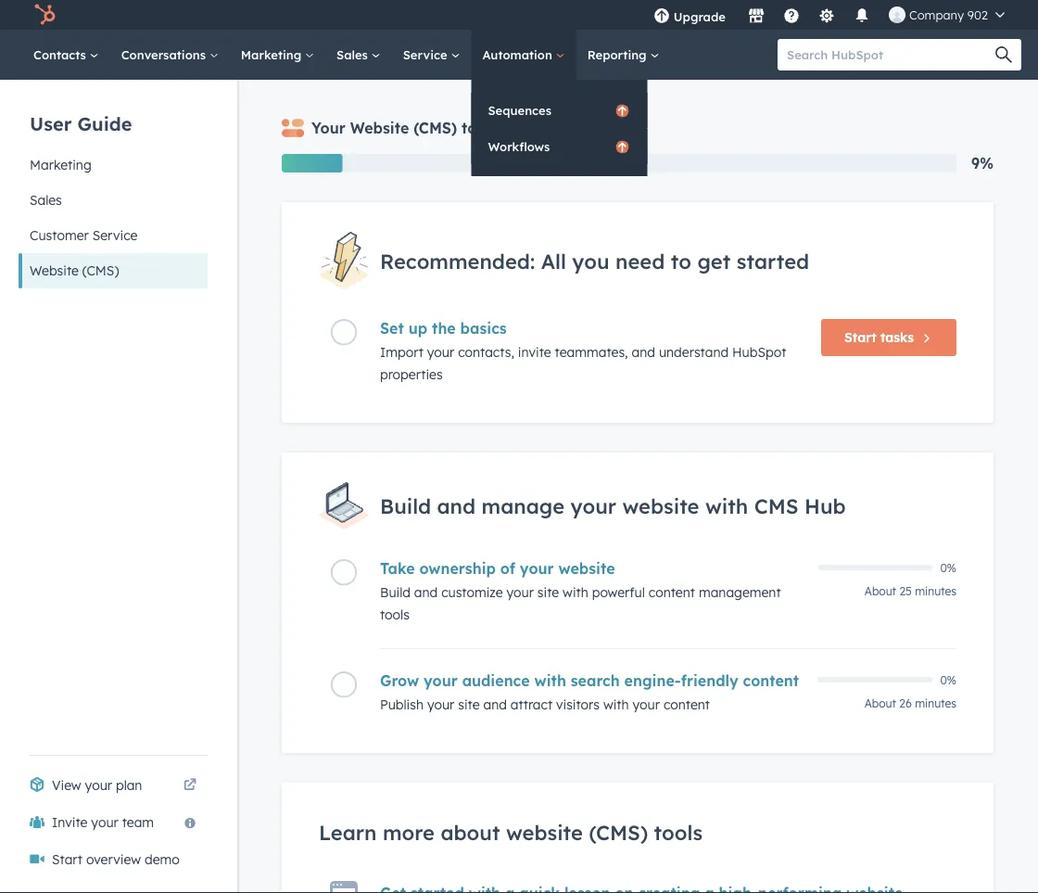 Task type: locate. For each thing, give the bounding box(es) containing it.
1 minutes from the top
[[916, 584, 957, 598]]

your left plan
[[85, 777, 112, 794]]

view
[[52, 777, 81, 794]]

1 vertical spatial website
[[559, 559, 616, 578]]

2 build from the top
[[380, 584, 411, 601]]

with inside the take ownership of your website build and customize your site with powerful content management tools
[[563, 584, 589, 601]]

invite
[[52, 814, 88, 831]]

teammates,
[[555, 344, 629, 361]]

website up powerful
[[559, 559, 616, 578]]

workflows
[[488, 139, 550, 154]]

1 vertical spatial tools
[[380, 607, 410, 623]]

build down take
[[380, 584, 411, 601]]

start left tasks
[[845, 330, 877, 346]]

engine-
[[625, 672, 682, 690]]

1 horizontal spatial tools
[[462, 119, 498, 137]]

0 horizontal spatial marketing
[[30, 157, 92, 173]]

2 minutes from the top
[[916, 697, 957, 711]]

build up take
[[380, 493, 431, 519]]

build inside the take ownership of your website build and customize your site with powerful content management tools
[[380, 584, 411, 601]]

2 0% from the top
[[941, 673, 957, 687]]

more
[[383, 820, 435, 846]]

publish
[[380, 697, 424, 713]]

website right about
[[506, 820, 583, 846]]

content right friendly
[[744, 672, 800, 690]]

1 horizontal spatial site
[[538, 584, 560, 601]]

sales up "customer" at the top left of the page
[[30, 192, 62, 208]]

0 vertical spatial minutes
[[916, 584, 957, 598]]

0 vertical spatial website
[[623, 493, 700, 519]]

your down the of at the left bottom of the page
[[507, 584, 534, 601]]

1 horizontal spatial (cms)
[[414, 119, 457, 137]]

0 horizontal spatial website
[[30, 263, 79, 279]]

about left 25
[[865, 584, 897, 598]]

started
[[737, 248, 810, 274]]

1 vertical spatial service
[[92, 227, 138, 244]]

and inside the take ownership of your website build and customize your site with powerful content management tools
[[414, 584, 438, 601]]

and down audience
[[484, 697, 507, 713]]

0 vertical spatial 0%
[[941, 561, 957, 575]]

0% up about 26 minutes at the right bottom of the page
[[941, 673, 957, 687]]

1 vertical spatial about
[[865, 697, 897, 711]]

1 vertical spatial site
[[459, 697, 480, 713]]

content
[[649, 584, 696, 601], [744, 672, 800, 690], [664, 697, 711, 713]]

1 vertical spatial marketing
[[30, 157, 92, 173]]

0 horizontal spatial service
[[92, 227, 138, 244]]

tools inside the take ownership of your website build and customize your site with powerful content management tools
[[380, 607, 410, 623]]

minutes right 26 at the right bottom of page
[[916, 697, 957, 711]]

0 horizontal spatial sales
[[30, 192, 62, 208]]

0% up about 25 minutes
[[941, 561, 957, 575]]

learn more about website (cms) tools
[[319, 820, 703, 846]]

0 vertical spatial marketing
[[241, 47, 305, 62]]

2 vertical spatial (cms)
[[589, 820, 649, 846]]

ownership
[[420, 559, 496, 578]]

notifications image
[[854, 8, 871, 25]]

search
[[571, 672, 620, 690]]

search image
[[996, 46, 1013, 63]]

grow your audience with search engine-friendly content publish your site and attract visitors with your content
[[380, 672, 800, 713]]

website down "customer" at the top left of the page
[[30, 263, 79, 279]]

customer
[[30, 227, 89, 244]]

site inside the take ownership of your website build and customize your site with powerful content management tools
[[538, 584, 560, 601]]

contacts
[[33, 47, 90, 62]]

1 vertical spatial website
[[30, 263, 79, 279]]

about
[[865, 584, 897, 598], [865, 697, 897, 711]]

marketing button
[[19, 147, 208, 183]]

with down take ownership of your website button
[[563, 584, 589, 601]]

minutes right 25
[[916, 584, 957, 598]]

conversations
[[121, 47, 209, 62]]

and
[[632, 344, 656, 361], [437, 493, 476, 519], [414, 584, 438, 601], [484, 697, 507, 713]]

friendly
[[682, 672, 739, 690]]

marketplaces image
[[749, 8, 765, 25]]

902
[[968, 7, 989, 22]]

site down audience
[[459, 697, 480, 713]]

overview
[[86, 852, 141, 868]]

2 vertical spatial tools
[[655, 820, 703, 846]]

your right grow
[[424, 672, 458, 690]]

with
[[706, 493, 749, 519], [563, 584, 589, 601], [535, 672, 567, 690], [604, 697, 630, 713]]

0 horizontal spatial (cms)
[[82, 263, 119, 279]]

user guide
[[30, 112, 132, 135]]

website right "your"
[[350, 119, 409, 137]]

site
[[538, 584, 560, 601], [459, 697, 480, 713]]

marketing down user
[[30, 157, 92, 173]]

your website (cms) tools progress progress bar
[[282, 154, 343, 173]]

customer service
[[30, 227, 138, 244]]

service link
[[392, 30, 472, 80]]

1 vertical spatial sales
[[30, 192, 62, 208]]

sales right the marketing link
[[337, 47, 372, 62]]

about left 26 at the right bottom of page
[[865, 697, 897, 711]]

invite your team button
[[19, 804, 208, 841]]

2 vertical spatial website
[[506, 820, 583, 846]]

1 vertical spatial start
[[52, 852, 83, 868]]

0 vertical spatial start
[[845, 330, 877, 346]]

your inside button
[[91, 814, 119, 831]]

website up take ownership of your website button
[[623, 493, 700, 519]]

0 vertical spatial about
[[865, 584, 897, 598]]

1 build from the top
[[380, 493, 431, 519]]

marketing
[[241, 47, 305, 62], [30, 157, 92, 173]]

0% for grow your audience with search engine-friendly content
[[941, 673, 957, 687]]

marketing left 'sales' link
[[241, 47, 305, 62]]

get
[[698, 248, 731, 274]]

0 vertical spatial service
[[403, 47, 451, 62]]

sequences link
[[472, 93, 648, 128]]

0 vertical spatial content
[[649, 584, 696, 601]]

9%
[[972, 154, 994, 173]]

about
[[441, 820, 500, 846]]

service down sales button at the top left of page
[[92, 227, 138, 244]]

view your plan
[[52, 777, 142, 794]]

your
[[312, 119, 346, 137]]

import
[[380, 344, 424, 361]]

and down take
[[414, 584, 438, 601]]

sales link
[[326, 30, 392, 80]]

1 vertical spatial 0%
[[941, 673, 957, 687]]

your down the
[[427, 344, 455, 361]]

start
[[845, 330, 877, 346], [52, 852, 83, 868]]

26
[[900, 697, 913, 711]]

0 horizontal spatial tools
[[380, 607, 410, 623]]

about for grow your audience with search engine-friendly content
[[865, 697, 897, 711]]

1 horizontal spatial marketing
[[241, 47, 305, 62]]

service
[[403, 47, 451, 62], [92, 227, 138, 244]]

tasks
[[881, 330, 915, 346]]

up
[[409, 319, 428, 338]]

0 vertical spatial (cms)
[[414, 119, 457, 137]]

0 vertical spatial site
[[538, 584, 560, 601]]

sales inside button
[[30, 192, 62, 208]]

about for take ownership of your website
[[865, 584, 897, 598]]

start inside button
[[845, 330, 877, 346]]

0 horizontal spatial site
[[459, 697, 480, 713]]

start for start tasks
[[845, 330, 877, 346]]

learn
[[319, 820, 377, 846]]

contacts link
[[22, 30, 110, 80]]

2 about from the top
[[865, 697, 897, 711]]

website inside button
[[30, 263, 79, 279]]

0 vertical spatial build
[[380, 493, 431, 519]]

settings image
[[819, 8, 836, 25]]

notifications button
[[847, 0, 878, 30]]

1 horizontal spatial service
[[403, 47, 451, 62]]

1 vertical spatial minutes
[[916, 697, 957, 711]]

build
[[380, 493, 431, 519], [380, 584, 411, 601]]

content down friendly
[[664, 697, 711, 713]]

take ownership of your website build and customize your site with powerful content management tools
[[380, 559, 782, 623]]

search button
[[987, 39, 1022, 71]]

1 vertical spatial build
[[380, 584, 411, 601]]

0 horizontal spatial start
[[52, 852, 83, 868]]

2 horizontal spatial (cms)
[[589, 820, 649, 846]]

your website (cms) tools progress
[[312, 119, 567, 137]]

site down take ownership of your website button
[[538, 584, 560, 601]]

guide
[[78, 112, 132, 135]]

reporting link
[[577, 30, 671, 80]]

automation menu
[[472, 80, 648, 176]]

content right powerful
[[649, 584, 696, 601]]

tools
[[462, 119, 498, 137], [380, 607, 410, 623], [655, 820, 703, 846]]

your up take ownership of your website button
[[571, 493, 617, 519]]

hubspot link
[[22, 4, 70, 26]]

1 horizontal spatial sales
[[337, 47, 372, 62]]

plan
[[116, 777, 142, 794]]

menu
[[643, 0, 1017, 37]]

recommended: all you need to get started
[[380, 248, 810, 274]]

minutes for take ownership of your website
[[916, 584, 957, 598]]

1 horizontal spatial website
[[350, 119, 409, 137]]

conversations link
[[110, 30, 230, 80]]

1 0% from the top
[[941, 561, 957, 575]]

1 horizontal spatial start
[[845, 330, 877, 346]]

your left team
[[91, 814, 119, 831]]

upgrade
[[674, 9, 726, 24]]

and left 'understand'
[[632, 344, 656, 361]]

you
[[573, 248, 610, 274]]

sales
[[337, 47, 372, 62], [30, 192, 62, 208]]

1 about from the top
[[865, 584, 897, 598]]

website inside the take ownership of your website build and customize your site with powerful content management tools
[[559, 559, 616, 578]]

start down invite
[[52, 852, 83, 868]]

start for start overview demo
[[52, 852, 83, 868]]

service right 'sales' link
[[403, 47, 451, 62]]

0%
[[941, 561, 957, 575], [941, 673, 957, 687]]

your right the of at the left bottom of the page
[[520, 559, 554, 578]]

website
[[350, 119, 409, 137], [30, 263, 79, 279]]

sales button
[[19, 183, 208, 218]]

1 vertical spatial (cms)
[[82, 263, 119, 279]]



Task type: describe. For each thing, give the bounding box(es) containing it.
automation link
[[472, 30, 577, 80]]

hubspot image
[[33, 4, 56, 26]]

set up the basics import your contacts, invite teammates, and understand hubspot properties
[[380, 319, 787, 383]]

and up 'ownership'
[[437, 493, 476, 519]]

user guide views element
[[19, 80, 208, 289]]

demo
[[145, 852, 180, 868]]

and inside grow your audience with search engine-friendly content publish your site and attract visitors with your content
[[484, 697, 507, 713]]

website (cms) button
[[19, 253, 208, 289]]

hub
[[805, 493, 847, 519]]

recommended:
[[380, 248, 535, 274]]

grow your audience with search engine-friendly content button
[[380, 672, 807, 690]]

about 25 minutes
[[865, 584, 957, 598]]

set up the basics button
[[380, 319, 807, 338]]

25
[[900, 584, 913, 598]]

customer service button
[[19, 218, 208, 253]]

and inside set up the basics import your contacts, invite teammates, and understand hubspot properties
[[632, 344, 656, 361]]

sequences
[[488, 103, 552, 118]]

the
[[432, 319, 456, 338]]

website (cms)
[[30, 263, 119, 279]]

2 vertical spatial content
[[664, 697, 711, 713]]

cms
[[755, 493, 799, 519]]

0 vertical spatial website
[[350, 119, 409, 137]]

powerful
[[592, 584, 646, 601]]

team
[[122, 814, 154, 831]]

audience
[[463, 672, 530, 690]]

start tasks button
[[822, 319, 957, 356]]

automation
[[483, 47, 556, 62]]

to
[[671, 248, 692, 274]]

view your plan link
[[19, 767, 208, 804]]

link opens in a new window image
[[184, 775, 197, 797]]

of
[[501, 559, 516, 578]]

with up attract
[[535, 672, 567, 690]]

0 vertical spatial tools
[[462, 119, 498, 137]]

(cms) inside button
[[82, 263, 119, 279]]

start overview demo
[[52, 852, 180, 868]]

marketplaces button
[[737, 0, 776, 30]]

company
[[910, 7, 965, 22]]

menu containing company 902
[[643, 0, 1017, 37]]

attract
[[511, 697, 553, 713]]

help image
[[784, 8, 800, 25]]

mateo roberts image
[[890, 6, 906, 23]]

website for manage
[[623, 493, 700, 519]]

company 902 button
[[878, 0, 1017, 30]]

progress
[[503, 119, 567, 137]]

content inside the take ownership of your website build and customize your site with powerful content management tools
[[649, 584, 696, 601]]

settings link
[[808, 0, 847, 30]]

0% for take ownership of your website
[[941, 561, 957, 575]]

need
[[616, 248, 665, 274]]

Search HubSpot search field
[[778, 39, 1006, 71]]

take
[[380, 559, 415, 578]]

manage
[[482, 493, 565, 519]]

understand
[[659, 344, 729, 361]]

visitors
[[557, 697, 600, 713]]

invite
[[518, 344, 552, 361]]

workflows link
[[472, 129, 648, 164]]

set
[[380, 319, 404, 338]]

help button
[[776, 0, 808, 30]]

your inside set up the basics import your contacts, invite teammates, and understand hubspot properties
[[427, 344, 455, 361]]

customize
[[442, 584, 503, 601]]

2 horizontal spatial tools
[[655, 820, 703, 846]]

company 902
[[910, 7, 989, 22]]

start tasks
[[845, 330, 915, 346]]

all
[[541, 248, 567, 274]]

with left cms
[[706, 493, 749, 519]]

take ownership of your website button
[[380, 559, 807, 578]]

service inside button
[[92, 227, 138, 244]]

basics
[[461, 319, 507, 338]]

contacts,
[[458, 344, 515, 361]]

marketing inside button
[[30, 157, 92, 173]]

marketing link
[[230, 30, 326, 80]]

with down search
[[604, 697, 630, 713]]

reporting
[[588, 47, 651, 62]]

website for of
[[559, 559, 616, 578]]

link opens in a new window image
[[184, 779, 197, 792]]

upgrade image
[[654, 8, 671, 25]]

your right the "publish"
[[428, 697, 455, 713]]

0 vertical spatial sales
[[337, 47, 372, 62]]

1 vertical spatial content
[[744, 672, 800, 690]]

build and manage your website with cms hub
[[380, 493, 847, 519]]

site inside grow your audience with search engine-friendly content publish your site and attract visitors with your content
[[459, 697, 480, 713]]

invite your team
[[52, 814, 154, 831]]

about 26 minutes
[[865, 697, 957, 711]]

minutes for grow your audience with search engine-friendly content
[[916, 697, 957, 711]]

properties
[[380, 367, 443, 383]]

your down engine-
[[633, 697, 660, 713]]

management
[[699, 584, 782, 601]]

user
[[30, 112, 72, 135]]

hubspot
[[733, 344, 787, 361]]



Task type: vqa. For each thing, say whether or not it's contained in the screenshot.
COMPANY 902
yes



